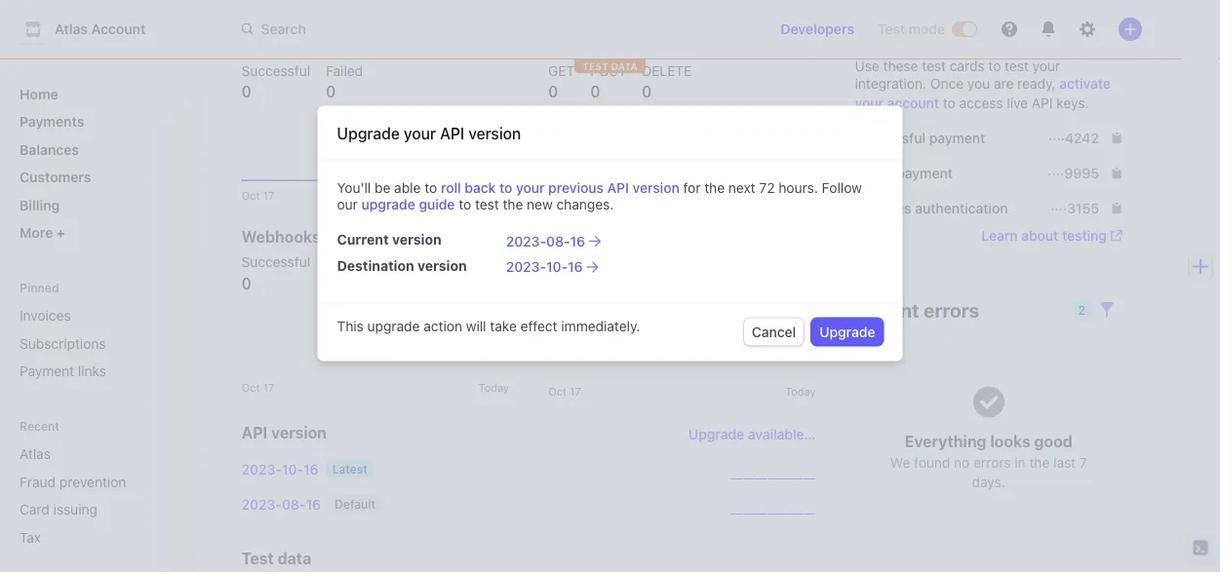 Task type: locate. For each thing, give the bounding box(es) containing it.
17 right new
[[570, 190, 581, 203]]

error
[[578, 37, 616, 56]]

0 inside get 0
[[549, 83, 558, 102]]

08- up no
[[547, 233, 571, 249]]

1 horizontal spatial test
[[878, 21, 906, 37]]

2 0 button from the left
[[326, 81, 336, 104]]

more button
[[12, 217, 187, 249]]

upgrade right this
[[368, 318, 420, 335]]

atlas for atlas account
[[55, 21, 88, 37]]

core navigation links element
[[12, 78, 187, 249]]

0 horizontal spatial 2023-08-16
[[242, 498, 321, 514]]

1 vertical spatial 08-
[[282, 498, 306, 514]]

upgrade for upgrade your api version
[[337, 124, 400, 142]]

api requests
[[242, 37, 338, 56]]

balances link
[[12, 134, 187, 165]]

····4242
[[1049, 130, 1100, 146]]

1 0 button from the left
[[242, 81, 252, 104]]

0 button down delete
[[642, 81, 652, 104]]

use
[[856, 58, 880, 74]]

mode
[[909, 21, 946, 37]]

destination version
[[337, 257, 467, 274]]

action
[[424, 318, 463, 335]]

5 0 button from the left
[[642, 81, 652, 104]]

2023-08-16 up no
[[506, 233, 586, 249]]

payments link
[[12, 106, 187, 138]]

atlas inside recent element
[[20, 447, 51, 463]]

data
[[611, 61, 638, 72]]

1 horizontal spatial the
[[705, 180, 725, 196]]

testing
[[1063, 228, 1108, 244]]

2023-10-16 down api version
[[242, 463, 319, 479]]

failed
[[326, 63, 363, 80], [856, 165, 894, 182], [326, 255, 363, 271]]

webhooks left current
[[242, 228, 321, 247]]

atlas for atlas
[[20, 447, 51, 463]]

2 webhooks from the left
[[549, 228, 628, 247]]

0 button down api requests
[[242, 81, 252, 104]]

billing
[[20, 197, 60, 213]]

distribution
[[620, 37, 708, 56]]

2023-10-16 link down api version
[[242, 461, 319, 481]]

for the next 72 hours. follow our
[[337, 180, 863, 212]]

17 left our on the top left of page
[[263, 190, 274, 203]]

keys.
[[1057, 95, 1090, 111]]

atlas account button
[[20, 16, 165, 43]]

2023-08-16 link up test data
[[242, 496, 321, 516]]

1 horizontal spatial upgrade
[[689, 427, 745, 444]]

you'll
[[337, 180, 371, 196]]

0 vertical spatial 2023-08-16 link
[[506, 232, 884, 251]]

0 vertical spatial successful 0
[[242, 63, 311, 102]]

0 vertical spatial recent
[[856, 300, 920, 323]]

0 horizontal spatial 2023-08-16 link
[[242, 496, 321, 516]]

1 horizontal spatial atlas
[[55, 21, 88, 37]]

2023-10-16 link down time
[[506, 257, 884, 277]]

17 up api version
[[263, 382, 274, 395]]

Search search field
[[230, 11, 750, 47]]

····3155
[[1051, 201, 1100, 217]]

to up are
[[989, 58, 1002, 74]]

pinned navigation links element
[[12, 280, 187, 387]]

2 horizontal spatial the
[[1030, 455, 1050, 471]]

will
[[466, 318, 487, 335]]

webhooks
[[242, 228, 321, 247], [549, 228, 628, 247]]

webhook
[[614, 255, 671, 271]]

to down once
[[944, 95, 956, 111]]

integration.
[[856, 76, 927, 92]]

get
[[549, 63, 575, 80]]

17 for webhooks
[[263, 382, 274, 395]]

prevention
[[59, 474, 126, 490]]

17 down immediately.
[[570, 386, 581, 399]]

2023-
[[506, 233, 547, 249], [506, 259, 547, 275], [242, 463, 282, 479], [242, 498, 282, 514]]

everything looks good we found no errors in the last 7 days.
[[891, 433, 1088, 491]]

access
[[960, 95, 1004, 111]]

upgrade inside button
[[689, 427, 745, 444]]

2023-10-16 up effect
[[506, 259, 583, 275]]

errors inside everything looks good we found no errors in the last 7 days.
[[974, 455, 1012, 471]]

0 horizontal spatial webhooks
[[242, 228, 321, 247]]

1 vertical spatial upgrade
[[820, 324, 876, 340]]

upgrade
[[337, 124, 400, 142], [820, 324, 876, 340], [689, 427, 745, 444]]

1 vertical spatial errors
[[974, 455, 1012, 471]]

atlas up fraud
[[20, 447, 51, 463]]

08- up data
[[282, 498, 306, 514]]

1 webhooks from the left
[[242, 228, 321, 247]]

0 horizontal spatial atlas
[[20, 447, 51, 463]]

1 horizontal spatial 08-
[[547, 233, 571, 249]]

2023- up test data
[[242, 498, 282, 514]]

upgrade inside button
[[820, 324, 876, 340]]

you'll be able to roll back to your previous api version
[[337, 180, 680, 196]]

today right roll
[[479, 190, 510, 203]]

response
[[631, 228, 702, 247]]

time
[[705, 228, 739, 247]]

webhooks for webhooks response time
[[549, 228, 628, 247]]

1 vertical spatial test
[[242, 550, 274, 569]]

previous
[[549, 180, 604, 196]]

0 horizontal spatial recent
[[20, 420, 60, 434]]

1 vertical spatial recent
[[20, 420, 60, 434]]

oct 17 for webhooks response time
[[549, 386, 581, 399]]

failed down current
[[326, 255, 363, 271]]

0 button for delete 0
[[642, 81, 652, 104]]

payment down access
[[930, 130, 986, 146]]

0 horizontal spatial 2023-10-16 link
[[242, 461, 319, 481]]

atlas inside button
[[55, 21, 88, 37]]

payments
[[20, 114, 84, 130]]

upgrade up the be
[[337, 124, 400, 142]]

1 vertical spatial atlas
[[20, 447, 51, 463]]

08-
[[547, 233, 571, 249], [282, 498, 306, 514]]

oct 17 for webhooks
[[242, 382, 274, 395]]

card
[[20, 502, 50, 518]]

payment down successful payment
[[897, 165, 953, 182]]

0 inside "post 0"
[[591, 83, 601, 102]]

fraud prevention link
[[12, 467, 160, 498]]

use these test cards to test your integration. once you are ready,
[[856, 58, 1061, 92]]

10- down api version
[[282, 463, 304, 479]]

cancel
[[752, 324, 797, 340]]

oct
[[242, 190, 260, 203], [549, 190, 567, 203], [242, 382, 260, 395], [549, 386, 567, 399]]

recent for recent errors
[[856, 300, 920, 323]]

test right roll
[[475, 196, 499, 212]]

2 successful 0 from the top
[[242, 255, 311, 294]]

upgrade guide link
[[362, 196, 455, 212]]

17 for api error distribution
[[570, 190, 581, 203]]

0 vertical spatial upgrade
[[337, 124, 400, 142]]

1 successful 0 from the top
[[242, 63, 311, 102]]

2 horizontal spatial upgrade
[[820, 324, 876, 340]]

today up available…
[[786, 386, 816, 399]]

failed 0
[[326, 63, 363, 102], [326, 255, 363, 294]]

0 button down the post
[[591, 81, 601, 104]]

billing link
[[12, 189, 187, 221]]

learn about testing
[[982, 228, 1108, 244]]

failed up requires
[[856, 165, 894, 182]]

0 button down requests on the left top of page
[[326, 81, 336, 104]]

invoices link
[[12, 300, 187, 332]]

2023-10-16 link
[[506, 257, 884, 277], [242, 461, 319, 481]]

2023-10-16
[[506, 259, 583, 275], [242, 463, 319, 479]]

1 horizontal spatial 10-
[[547, 259, 568, 275]]

0 button
[[242, 81, 252, 104], [326, 81, 336, 104], [549, 81, 558, 104], [591, 81, 601, 104], [642, 81, 652, 104]]

0 horizontal spatial test
[[242, 550, 274, 569]]

your inside use these test cards to test your integration. once you are ready,
[[1033, 58, 1061, 74]]

today right 72
[[786, 190, 816, 203]]

test for test mode
[[878, 21, 906, 37]]

payment for failed payment
[[897, 165, 953, 182]]

roll
[[441, 180, 461, 196]]

4 0 button from the left
[[591, 81, 601, 104]]

developers link
[[773, 14, 863, 45]]

test left data
[[242, 550, 274, 569]]

take
[[490, 318, 517, 335]]

pinned element
[[12, 300, 187, 387]]

this upgrade action will take effect immediately.
[[337, 318, 641, 335]]

your down integration.
[[856, 95, 884, 111]]

test up are
[[1005, 58, 1030, 74]]

0 vertical spatial payment
[[930, 130, 986, 146]]

the right for
[[705, 180, 725, 196]]

1 vertical spatial failed 0
[[326, 255, 363, 294]]

data
[[278, 550, 312, 569]]

your up ready,
[[1033, 58, 1061, 74]]

2 vertical spatial failed
[[326, 255, 363, 271]]

version for destination version
[[418, 257, 467, 274]]

today down this upgrade action will take effect immediately.
[[479, 382, 510, 395]]

atlas left account on the top left of page
[[55, 21, 88, 37]]

0 horizontal spatial upgrade
[[337, 124, 400, 142]]

1 vertical spatial successful 0
[[242, 255, 311, 294]]

2023-08-16 link up attempts
[[506, 232, 884, 251]]

0 vertical spatial errors
[[924, 300, 980, 323]]

authentication
[[916, 201, 1009, 217]]

card issuing
[[20, 502, 98, 518]]

1 failed 0 from the top
[[326, 63, 363, 102]]

failed 0 down current
[[326, 255, 363, 294]]

0 button down get
[[549, 81, 558, 104]]

version
[[469, 124, 521, 142], [633, 180, 680, 196], [392, 232, 442, 248], [418, 257, 467, 274], [271, 425, 327, 443]]

2
[[1079, 304, 1086, 318]]

no
[[955, 455, 970, 471]]

····4242 button
[[1049, 129, 1123, 148]]

for
[[684, 180, 701, 196]]

test mode
[[878, 21, 946, 37]]

current
[[337, 232, 389, 248]]

be
[[375, 180, 391, 196]]

cancel button
[[744, 318, 804, 346]]

0 vertical spatial 2023-10-16
[[506, 259, 583, 275]]

tax
[[20, 530, 41, 546]]

recent for recent
[[20, 420, 60, 434]]

0 vertical spatial failed 0
[[326, 63, 363, 102]]

issuing
[[53, 502, 98, 518]]

1 horizontal spatial 2023-10-16
[[506, 259, 583, 275]]

test left the mode
[[878, 21, 906, 37]]

the right in
[[1030, 455, 1050, 471]]

test
[[878, 21, 906, 37], [242, 550, 274, 569]]

failed down requests on the left top of page
[[326, 63, 363, 80]]

test data
[[583, 61, 638, 72]]

successful
[[242, 63, 311, 80], [856, 130, 926, 146], [242, 255, 311, 271]]

test up once
[[923, 58, 947, 74]]

the left new
[[503, 196, 523, 212]]

hours.
[[779, 180, 819, 196]]

failed 0 down requests on the left top of page
[[326, 63, 363, 102]]

17
[[263, 190, 274, 203], [570, 190, 581, 203], [263, 382, 274, 395], [570, 386, 581, 399]]

0 vertical spatial 10-
[[547, 259, 568, 275]]

test
[[923, 58, 947, 74], [1005, 58, 1030, 74], [475, 196, 499, 212]]

these
[[884, 58, 919, 74]]

2 vertical spatial successful
[[242, 255, 311, 271]]

1 horizontal spatial 2023-10-16 link
[[506, 257, 884, 277]]

recent element
[[0, 439, 203, 554]]

0 vertical spatial test
[[878, 21, 906, 37]]

1 horizontal spatial webhooks
[[549, 228, 628, 247]]

0 vertical spatial upgrade
[[362, 196, 416, 212]]

0 vertical spatial atlas
[[55, 21, 88, 37]]

fraud
[[20, 474, 56, 490]]

your left the previous
[[516, 180, 545, 196]]

figure
[[242, 112, 510, 182], [242, 112, 510, 182]]

1 vertical spatial 2023-08-16
[[242, 498, 321, 514]]

webhooks up recent
[[549, 228, 628, 247]]

3 0 button from the left
[[549, 81, 558, 104]]

your inside the activate your account
[[856, 95, 884, 111]]

1 vertical spatial 2023-08-16 link
[[242, 496, 321, 516]]

2023-08-16 up test data
[[242, 498, 321, 514]]

10- left recent
[[547, 259, 568, 275]]

1 vertical spatial payment
[[897, 165, 953, 182]]

upgrade up current version
[[362, 196, 416, 212]]

upgrade guide to test the new changes.
[[362, 196, 614, 212]]

1 horizontal spatial 2023-08-16
[[506, 233, 586, 249]]

0 horizontal spatial 10-
[[282, 463, 304, 479]]

1 horizontal spatial recent
[[856, 300, 920, 323]]

search
[[261, 21, 306, 37]]

upgrade down the recent errors
[[820, 324, 876, 340]]

2 vertical spatial upgrade
[[689, 427, 745, 444]]

1 vertical spatial 2023-10-16
[[242, 463, 319, 479]]

activate
[[1060, 76, 1112, 92]]

oct 17
[[242, 190, 274, 203], [549, 190, 581, 203], [242, 382, 274, 395], [549, 386, 581, 399]]

upgrade left available…
[[689, 427, 745, 444]]

16 left default
[[306, 498, 321, 514]]

17 for api requests
[[263, 190, 274, 203]]



Task type: describe. For each thing, give the bounding box(es) containing it.
0 horizontal spatial 2023-10-16
[[242, 463, 319, 479]]

failed payment
[[856, 165, 953, 182]]

1 vertical spatial upgrade
[[368, 318, 420, 335]]

0 horizontal spatial 08-
[[282, 498, 306, 514]]

delete 0
[[642, 63, 692, 102]]

upgrade for upgrade
[[820, 324, 876, 340]]

new
[[527, 196, 553, 212]]

live
[[1008, 95, 1029, 111]]

1 horizontal spatial 2023-08-16 link
[[506, 232, 884, 251]]

our
[[337, 196, 358, 212]]

1 vertical spatial successful
[[856, 130, 926, 146]]

pinned
[[20, 281, 59, 295]]

the inside for the next 72 hours. follow our
[[705, 180, 725, 196]]

version for current version
[[392, 232, 442, 248]]

current version
[[337, 232, 442, 248]]

16 up recent
[[571, 233, 586, 249]]

account
[[888, 95, 940, 111]]

subscriptions link
[[12, 328, 187, 360]]

0 vertical spatial 2023-08-16
[[506, 233, 586, 249]]

api error distribution
[[549, 37, 708, 56]]

0 button for get 0
[[549, 81, 558, 104]]

upgrade your api version
[[337, 124, 521, 142]]

follow
[[822, 180, 863, 196]]

you
[[968, 76, 991, 92]]

0 vertical spatial 08-
[[547, 233, 571, 249]]

in
[[1015, 455, 1026, 471]]

2 failed 0 from the top
[[326, 255, 363, 294]]

are
[[994, 76, 1014, 92]]

last
[[1054, 455, 1077, 471]]

0 horizontal spatial the
[[503, 196, 523, 212]]

oct 17 for api requests
[[242, 190, 274, 203]]

today for response
[[786, 386, 816, 399]]

to inside use these test cards to test your integration. once you are ready,
[[989, 58, 1002, 74]]

good
[[1035, 433, 1073, 451]]

oct for api error distribution
[[549, 190, 567, 203]]

customers
[[20, 169, 91, 185]]

get 0
[[549, 63, 575, 102]]

2023- left no
[[506, 259, 547, 275]]

upgrade button
[[812, 318, 884, 346]]

webhooks response time
[[549, 228, 739, 247]]

webhooks for webhooks
[[242, 228, 321, 247]]

immediately.
[[562, 318, 641, 335]]

atlas link
[[12, 439, 160, 470]]

16 right no
[[568, 259, 583, 275]]

payment links link
[[12, 356, 187, 387]]

your up the able
[[404, 124, 436, 142]]

0 horizontal spatial test
[[475, 196, 499, 212]]

account
[[91, 21, 146, 37]]

0 vertical spatial successful
[[242, 63, 311, 80]]

api version
[[242, 425, 327, 443]]

once
[[931, 76, 964, 92]]

upgrade for upgrade available…
[[689, 427, 745, 444]]

0 vertical spatial failed
[[326, 63, 363, 80]]

test
[[583, 61, 609, 72]]

developers
[[781, 21, 855, 37]]

looks
[[991, 433, 1031, 451]]

requires authentication
[[856, 201, 1009, 217]]

invoices
[[20, 308, 71, 324]]

test for test data
[[242, 550, 274, 569]]

card issuing link
[[12, 494, 160, 526]]

more
[[20, 225, 57, 241]]

able
[[394, 180, 421, 196]]

learn
[[982, 228, 1019, 244]]

····9995
[[1048, 165, 1100, 182]]

2 horizontal spatial test
[[1005, 58, 1030, 74]]

today for requests
[[479, 190, 510, 203]]

balances
[[20, 142, 79, 158]]

customers link
[[12, 162, 187, 193]]

to access live api keys.
[[944, 95, 1090, 111]]

oct for webhooks response time
[[549, 386, 567, 399]]

2023- down api version
[[242, 463, 282, 479]]

roll back to your previous api version link
[[441, 180, 680, 196]]

to left roll
[[425, 180, 437, 196]]

cards
[[950, 58, 985, 74]]

recent
[[570, 255, 611, 271]]

recent navigation links element
[[0, 419, 203, 554]]

to right "guide" on the top left
[[459, 196, 472, 212]]

notifications image
[[1041, 21, 1057, 37]]

destination
[[337, 257, 415, 274]]

7
[[1080, 455, 1088, 471]]

1 vertical spatial 10-
[[282, 463, 304, 479]]

0 button for failed 0
[[326, 81, 336, 104]]

this
[[337, 318, 364, 335]]

available…
[[748, 427, 816, 444]]

about
[[1022, 228, 1059, 244]]

payment
[[20, 364, 74, 380]]

requests
[[271, 37, 338, 56]]

2023- down new
[[506, 233, 547, 249]]

oct for api requests
[[242, 190, 260, 203]]

oct for webhooks
[[242, 382, 260, 395]]

home link
[[12, 78, 187, 110]]

oct 17 for api error distribution
[[549, 190, 581, 203]]

back
[[465, 180, 496, 196]]

tax link
[[12, 522, 160, 554]]

16 left the latest
[[304, 463, 319, 479]]

17 for webhooks response time
[[570, 386, 581, 399]]

1 vertical spatial 2023-10-16 link
[[242, 461, 319, 481]]

links
[[78, 364, 106, 380]]

effect
[[521, 318, 558, 335]]

payment links
[[20, 364, 106, 380]]

activate your account
[[856, 76, 1112, 111]]

guide
[[419, 196, 455, 212]]

1 horizontal spatial test
[[923, 58, 947, 74]]

payment for successful payment
[[930, 130, 986, 146]]

0 button for successful 0
[[242, 81, 252, 104]]

1 vertical spatial failed
[[856, 165, 894, 182]]

version for api version
[[271, 425, 327, 443]]

next
[[729, 180, 756, 196]]

to right back
[[500, 180, 513, 196]]

delete
[[642, 63, 692, 80]]

activate your account link
[[856, 76, 1112, 111]]

we
[[891, 455, 911, 471]]

0 button for post 0
[[591, 81, 601, 104]]

0 vertical spatial 2023-10-16 link
[[506, 257, 884, 277]]

subscriptions
[[20, 336, 106, 352]]

the inside everything looks good we found no errors in the last 7 days.
[[1030, 455, 1050, 471]]

changes.
[[557, 196, 614, 212]]

today for error
[[786, 190, 816, 203]]

no
[[549, 255, 567, 271]]

0 inside delete 0
[[642, 83, 652, 102]]

default
[[335, 498, 376, 512]]

ready,
[[1018, 76, 1056, 92]]



Task type: vqa. For each thing, say whether or not it's contained in the screenshot.
account
yes



